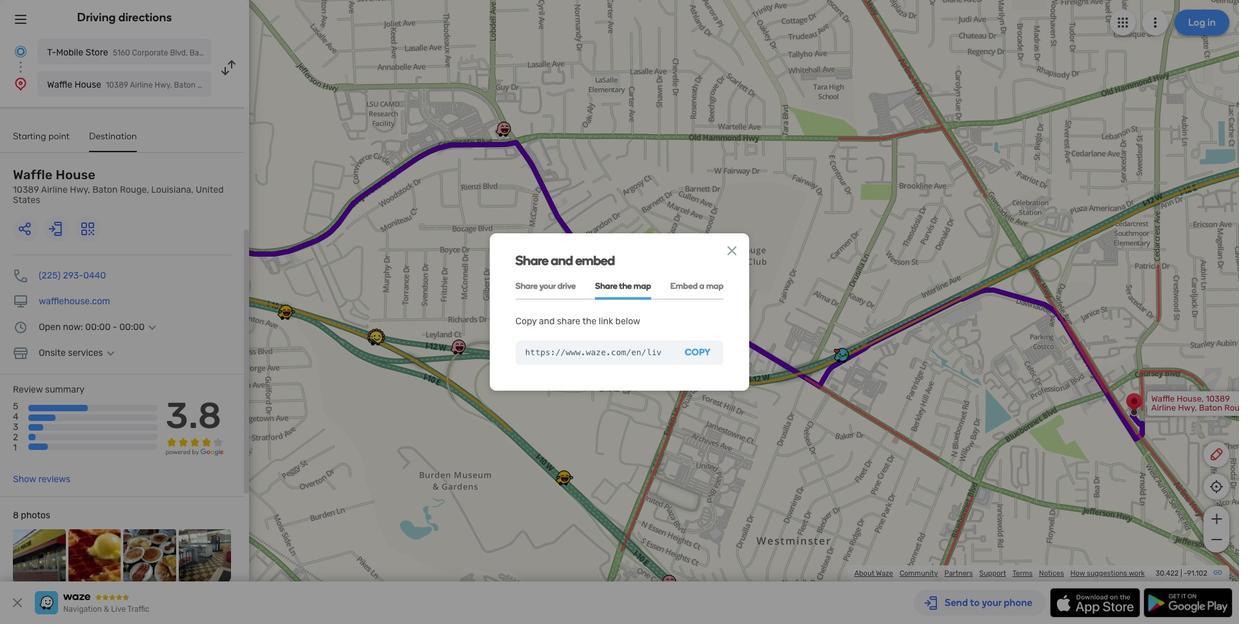 Task type: locate. For each thing, give the bounding box(es) containing it.
1 horizontal spatial 00:00
[[119, 322, 145, 333]]

1 vertical spatial blvd,
[[168, 247, 187, 256]]

the left link at the left bottom of the page
[[583, 316, 597, 327]]

0 vertical spatial waffle
[[47, 79, 72, 90]]

1 vertical spatial copy
[[685, 348, 711, 358]]

share down embed
[[595, 281, 618, 291]]

0 vertical spatial rouge,
[[213, 48, 238, 57]]

and
[[551, 253, 573, 268], [539, 316, 555, 327]]

t- left the store,
[[127, 238, 135, 247]]

waffle right location image
[[47, 79, 72, 90]]

community link
[[900, 570, 938, 578]]

waffle inside waffle house 10389 airline hwy, baton rouge, louisiana, united states
[[13, 167, 53, 183]]

0 horizontal spatial map
[[634, 281, 651, 291]]

copy
[[516, 316, 537, 327], [685, 348, 711, 358]]

open now: 00:00 - 00:00
[[39, 322, 145, 333]]

blvd, inside the t-mobile store, 5160 corporate blvd, baton rouge, united states
[[168, 247, 187, 256]]

1 horizontal spatial states
[[184, 256, 209, 265]]

0 horizontal spatial the
[[583, 316, 597, 327]]

share for share the map
[[595, 281, 618, 291]]

8 photos
[[13, 511, 50, 522]]

00:00
[[85, 322, 111, 333], [119, 322, 145, 333]]

show
[[13, 474, 36, 485]]

hwy, inside waffle house 10389 airline hwy, baton rouge, louisiana, united states
[[70, 185, 90, 196]]

2 horizontal spatial states
[[266, 48, 289, 57]]

x image
[[10, 596, 25, 611]]

10389 right house,
[[1206, 394, 1230, 404]]

united inside t-mobile store 5160 corporate blvd, baton rouge, united states
[[240, 48, 264, 57]]

notices link
[[1039, 570, 1064, 578]]

blvd, down the louisiana,
[[168, 247, 187, 256]]

zoom out image
[[1209, 533, 1225, 548]]

0 horizontal spatial chevron down image
[[103, 349, 118, 359]]

1 vertical spatial chevron down image
[[103, 349, 118, 359]]

t-
[[47, 47, 56, 58], [127, 238, 135, 247]]

and left share
[[539, 316, 555, 327]]

1 horizontal spatial mobile
[[135, 238, 160, 247]]

states inside the t-mobile store, 5160 corporate blvd, baton rouge, united states
[[184, 256, 209, 265]]

0 vertical spatial states
[[266, 48, 289, 57]]

louisiana,
[[151, 185, 194, 196]]

0 vertical spatial -
[[113, 322, 117, 333]]

1 map from the left
[[634, 281, 651, 291]]

1 vertical spatial 5160
[[187, 238, 206, 247]]

blvd, inside t-mobile store 5160 corporate blvd, baton rouge, united states
[[170, 48, 188, 57]]

the up below
[[619, 281, 632, 291]]

mobile left the store,
[[135, 238, 160, 247]]

photos
[[21, 511, 50, 522]]

corporate inside the t-mobile store, 5160 corporate blvd, baton rouge, united states
[[127, 247, 166, 256]]

2 00:00 from the left
[[119, 322, 145, 333]]

5160 inside t-mobile store 5160 corporate blvd, baton rouge, united states
[[113, 48, 130, 57]]

navigation
[[63, 605, 102, 614]]

5160 right store
[[113, 48, 130, 57]]

rouge, inside the t-mobile store, 5160 corporate blvd, baton rouge, united states
[[127, 256, 154, 265]]

your
[[540, 281, 556, 291]]

call image
[[13, 269, 28, 284]]

&
[[104, 605, 109, 614]]

0 vertical spatial 10389
[[13, 185, 39, 196]]

share left "your"
[[516, 281, 538, 291]]

10389 inside waffle house, 10389 airline hwy, baton ro
[[1206, 394, 1230, 404]]

blvd, down 'directions'
[[170, 48, 188, 57]]

open now: 00:00 - 00:00 button
[[39, 322, 160, 333]]

0 vertical spatial house
[[75, 79, 101, 90]]

1 horizontal spatial map
[[706, 281, 724, 291]]

0 vertical spatial corporate
[[132, 48, 168, 57]]

0 vertical spatial 5160
[[113, 48, 130, 57]]

corporate for store,
[[127, 247, 166, 256]]

0 horizontal spatial united
[[156, 256, 182, 265]]

chevron down image inside onsite services button
[[103, 349, 118, 359]]

1 vertical spatial airline
[[1152, 403, 1176, 413]]

10389
[[13, 185, 39, 196], [1206, 394, 1230, 404]]

1 horizontal spatial the
[[619, 281, 632, 291]]

and up drive
[[551, 253, 573, 268]]

map for share the map
[[634, 281, 651, 291]]

chevron down image
[[145, 323, 160, 333], [103, 349, 118, 359]]

0 vertical spatial copy
[[516, 316, 537, 327]]

map for embed a map
[[706, 281, 724, 291]]

1 horizontal spatial united
[[196, 185, 224, 196]]

1 vertical spatial and
[[539, 316, 555, 327]]

mobile inside the t-mobile store, 5160 corporate blvd, baton rouge, united states
[[135, 238, 160, 247]]

30.422
[[1156, 570, 1179, 578]]

waffle left house,
[[1152, 394, 1175, 404]]

293-
[[63, 270, 83, 281]]

0 vertical spatial hwy,
[[70, 185, 90, 196]]

services
[[68, 348, 103, 359]]

0 vertical spatial the
[[619, 281, 632, 291]]

0 vertical spatial blvd,
[[170, 48, 188, 57]]

8
[[13, 511, 19, 522]]

1 vertical spatial states
[[13, 195, 40, 206]]

5160
[[113, 48, 130, 57], [187, 238, 206, 247]]

partners link
[[945, 570, 973, 578]]

0 vertical spatial t-
[[47, 47, 56, 58]]

1 horizontal spatial t-
[[127, 238, 135, 247]]

1 vertical spatial house
[[56, 167, 96, 183]]

0 horizontal spatial 5160
[[113, 48, 130, 57]]

united
[[240, 48, 264, 57], [196, 185, 224, 196], [156, 256, 182, 265]]

house inside waffle house 10389 airline hwy, baton rouge, louisiana, united states
[[56, 167, 96, 183]]

0 vertical spatial airline
[[41, 185, 68, 196]]

waffle inside waffle house, 10389 airline hwy, baton ro
[[1152, 394, 1175, 404]]

0 horizontal spatial t-
[[47, 47, 56, 58]]

5160 inside the t-mobile store, 5160 corporate blvd, baton rouge, united states
[[187, 238, 206, 247]]

and for share
[[551, 253, 573, 268]]

airline left house,
[[1152, 403, 1176, 413]]

1 vertical spatial mobile
[[135, 238, 160, 247]]

0 horizontal spatial 00:00
[[85, 322, 111, 333]]

1 vertical spatial waffle
[[13, 167, 53, 183]]

house down store
[[75, 79, 101, 90]]

2 horizontal spatial united
[[240, 48, 264, 57]]

the
[[619, 281, 632, 291], [583, 316, 597, 327]]

1 vertical spatial -
[[1184, 570, 1187, 578]]

rouge, for store,
[[127, 256, 154, 265]]

10389 inside waffle house 10389 airline hwy, baton rouge, louisiana, united states
[[13, 185, 39, 196]]

reviews
[[38, 474, 70, 485]]

waffle
[[47, 79, 72, 90], [13, 167, 53, 183], [1152, 394, 1175, 404]]

chevron down image inside open now: 00:00 - 00:00 button
[[145, 323, 160, 333]]

map
[[634, 281, 651, 291], [706, 281, 724, 291]]

airline for house,
[[1152, 403, 1176, 413]]

about
[[855, 570, 875, 578]]

waffle for waffle house, 10389 airline hwy, baton ro
[[1152, 394, 1175, 404]]

5
[[13, 402, 18, 413]]

1 vertical spatial corporate
[[127, 247, 166, 256]]

t- right "current location" image
[[47, 47, 56, 58]]

house inside button
[[75, 79, 101, 90]]

-
[[113, 322, 117, 333], [1184, 570, 1187, 578]]

open
[[39, 322, 61, 333]]

1 vertical spatial united
[[196, 185, 224, 196]]

hwy,
[[70, 185, 90, 196], [1178, 403, 1197, 413]]

hwy, for house,
[[1178, 403, 1197, 413]]

waffle down "starting point" button
[[13, 167, 53, 183]]

rouge, for store
[[213, 48, 238, 57]]

0 vertical spatial chevron down image
[[145, 323, 160, 333]]

91.102
[[1187, 570, 1208, 578]]

baton inside the t-mobile store, 5160 corporate blvd, baton rouge, united states
[[189, 247, 212, 256]]

rouge, inside t-mobile store 5160 corporate blvd, baton rouge, united states
[[213, 48, 238, 57]]

2 map from the left
[[706, 281, 724, 291]]

t- inside the t-mobile store, 5160 corporate blvd, baton rouge, united states
[[127, 238, 135, 247]]

clock image
[[13, 320, 28, 336]]

states
[[266, 48, 289, 57], [13, 195, 40, 206], [184, 256, 209, 265]]

hwy, for house
[[70, 185, 90, 196]]

map right a at the top right of page
[[706, 281, 724, 291]]

starting point button
[[13, 131, 70, 151]]

1 horizontal spatial 10389
[[1206, 394, 1230, 404]]

onsite services button
[[39, 348, 118, 359]]

states for waffle house
[[13, 195, 40, 206]]

copy inside button
[[685, 348, 711, 358]]

store,
[[162, 238, 185, 247]]

1 horizontal spatial chevron down image
[[145, 323, 160, 333]]

airline down "starting point" button
[[41, 185, 68, 196]]

1 horizontal spatial airline
[[1152, 403, 1176, 413]]

corporate inside t-mobile store 5160 corporate blvd, baton rouge, united states
[[132, 48, 168, 57]]

0 vertical spatial united
[[240, 48, 264, 57]]

2 vertical spatial states
[[184, 256, 209, 265]]

states inside t-mobile store 5160 corporate blvd, baton rouge, united states
[[266, 48, 289, 57]]

1 vertical spatial the
[[583, 316, 597, 327]]

united inside the t-mobile store, 5160 corporate blvd, baton rouge, united states
[[156, 256, 182, 265]]

0 vertical spatial and
[[551, 253, 573, 268]]

zoom in image
[[1209, 512, 1225, 527]]

1 horizontal spatial -
[[1184, 570, 1187, 578]]

10389 for house,
[[1206, 394, 1230, 404]]

about waze link
[[855, 570, 893, 578]]

0 horizontal spatial airline
[[41, 185, 68, 196]]

t-mobile store 5160 corporate blvd, baton rouge, united states
[[47, 47, 289, 58]]

1 vertical spatial hwy,
[[1178, 403, 1197, 413]]

rouge, inside waffle house 10389 airline hwy, baton rouge, louisiana, united states
[[120, 185, 149, 196]]

states inside waffle house 10389 airline hwy, baton rouge, louisiana, united states
[[13, 195, 40, 206]]

2 vertical spatial rouge,
[[127, 256, 154, 265]]

mobile left store
[[56, 47, 83, 58]]

wafflehouse.com link
[[39, 296, 110, 307]]

1 vertical spatial t-
[[127, 238, 135, 247]]

1 horizontal spatial 5160
[[187, 238, 206, 247]]

notices
[[1039, 570, 1064, 578]]

airline inside waffle house, 10389 airline hwy, baton ro
[[1152, 403, 1176, 413]]

rouge,
[[213, 48, 238, 57], [120, 185, 149, 196], [127, 256, 154, 265]]

1 horizontal spatial hwy,
[[1178, 403, 1197, 413]]

3
[[13, 422, 18, 433]]

waffle for waffle house
[[47, 79, 72, 90]]

1 vertical spatial 10389
[[1206, 394, 1230, 404]]

0 horizontal spatial 10389
[[13, 185, 39, 196]]

waffle house 10389 airline hwy, baton rouge, louisiana, united states
[[13, 167, 224, 206]]

summary
[[45, 385, 85, 396]]

share
[[516, 253, 548, 268], [516, 281, 538, 291], [595, 281, 618, 291]]

location image
[[13, 76, 28, 92]]

house down point
[[56, 167, 96, 183]]

- right now:
[[113, 322, 117, 333]]

house
[[75, 79, 101, 90], [56, 167, 96, 183]]

waffle house
[[47, 79, 101, 90]]

0 vertical spatial mobile
[[56, 47, 83, 58]]

share up share your drive
[[516, 253, 548, 268]]

waffle inside button
[[47, 79, 72, 90]]

0 horizontal spatial hwy,
[[70, 185, 90, 196]]

0 horizontal spatial -
[[113, 322, 117, 333]]

airline inside waffle house 10389 airline hwy, baton rouge, louisiana, united states
[[41, 185, 68, 196]]

embed a map
[[671, 281, 724, 291]]

0 horizontal spatial copy
[[516, 316, 537, 327]]

2 vertical spatial united
[[156, 256, 182, 265]]

- right |
[[1184, 570, 1187, 578]]

1 horizontal spatial copy
[[685, 348, 711, 358]]

10389 down "starting point" button
[[13, 185, 39, 196]]

None field
[[516, 341, 672, 366]]

hwy, inside waffle house, 10389 airline hwy, baton ro
[[1178, 403, 1197, 413]]

link image
[[1213, 568, 1223, 578]]

5160 right the store,
[[187, 238, 206, 247]]

airline
[[41, 185, 68, 196], [1152, 403, 1176, 413]]

map up below
[[634, 281, 651, 291]]

1 vertical spatial rouge,
[[120, 185, 149, 196]]

about waze community partners support terms notices how suggestions work
[[855, 570, 1145, 578]]

0 horizontal spatial mobile
[[56, 47, 83, 58]]

blvd,
[[170, 48, 188, 57], [168, 247, 187, 256]]

30.422 | -91.102
[[1156, 570, 1208, 578]]

2 vertical spatial waffle
[[1152, 394, 1175, 404]]

united inside waffle house 10389 airline hwy, baton rouge, louisiana, united states
[[196, 185, 224, 196]]

0 horizontal spatial states
[[13, 195, 40, 206]]

waffle house, 10389 airline hwy, baton ro
[[1152, 394, 1239, 422]]

image 1 of waffle house, baton rouge image
[[13, 530, 66, 583]]

embed
[[671, 281, 698, 291]]



Task type: vqa. For each thing, say whether or not it's contained in the screenshot.
topmost McDonald's 1520 NE Halsey St, Portland, United States
no



Task type: describe. For each thing, give the bounding box(es) containing it.
pencil image
[[1209, 447, 1224, 463]]

1
[[13, 443, 17, 454]]

chevron down image for onsite services
[[103, 349, 118, 359]]

driving directions
[[77, 10, 172, 25]]

link
[[599, 316, 613, 327]]

suggestions
[[1087, 570, 1127, 578]]

image 2 of waffle house, baton rouge image
[[68, 530, 121, 583]]

onsite
[[39, 348, 66, 359]]

embed a map link
[[671, 273, 724, 300]]

copy button
[[672, 341, 724, 366]]

terms
[[1013, 570, 1033, 578]]

united for t-mobile store
[[240, 48, 264, 57]]

blvd, for store,
[[168, 247, 187, 256]]

live
[[111, 605, 126, 614]]

2
[[13, 433, 18, 444]]

house for waffle house 10389 airline hwy, baton rouge, louisiana, united states
[[56, 167, 96, 183]]

drive
[[558, 281, 576, 291]]

now:
[[63, 322, 83, 333]]

t-mobile store, 5160 corporate blvd, baton rouge, united states
[[127, 238, 212, 265]]

point
[[49, 131, 70, 142]]

share your drive
[[516, 281, 576, 291]]

destination button
[[89, 131, 137, 152]]

baton inside t-mobile store 5160 corporate blvd, baton rouge, united states
[[190, 48, 211, 57]]

mobile for store
[[56, 47, 83, 58]]

destination
[[89, 131, 137, 142]]

5160 for store,
[[187, 238, 206, 247]]

review summary
[[13, 385, 85, 396]]

driving
[[77, 10, 116, 25]]

copy for copy and share the link below
[[516, 316, 537, 327]]

support link
[[980, 570, 1006, 578]]

chevron down image for open now: 00:00 - 00:00
[[145, 323, 160, 333]]

copy for copy
[[685, 348, 711, 358]]

states for t-mobile store
[[266, 48, 289, 57]]

computer image
[[13, 294, 28, 310]]

directions
[[118, 10, 172, 25]]

store
[[85, 47, 108, 58]]

navigation & live traffic
[[63, 605, 149, 614]]

(225) 293-0440
[[39, 270, 106, 281]]

baton inside waffle house, 10389 airline hwy, baton ro
[[1199, 403, 1223, 413]]

10389 for house
[[13, 185, 39, 196]]

review
[[13, 385, 43, 396]]

3.8
[[166, 395, 222, 438]]

airline for house
[[41, 185, 68, 196]]

5160 for store
[[113, 48, 130, 57]]

partners
[[945, 570, 973, 578]]

t- for store
[[47, 47, 56, 58]]

current location image
[[13, 44, 28, 59]]

house for waffle house
[[75, 79, 101, 90]]

share for share and embed
[[516, 253, 548, 268]]

1 00:00 from the left
[[85, 322, 111, 333]]

embed
[[575, 253, 615, 268]]

(225) 293-0440 link
[[39, 270, 106, 281]]

copy and share the link below
[[516, 316, 640, 327]]

share your drive link
[[516, 273, 576, 300]]

waffle for waffle house 10389 airline hwy, baton rouge, louisiana, united states
[[13, 167, 53, 183]]

share the map link
[[595, 273, 651, 300]]

share and embed
[[516, 253, 615, 268]]

blvd, for store
[[170, 48, 188, 57]]

corporate for store
[[132, 48, 168, 57]]

mobile for store,
[[135, 238, 160, 247]]

wafflehouse.com
[[39, 296, 110, 307]]

traffic
[[127, 605, 149, 614]]

x image
[[724, 243, 740, 259]]

store image
[[13, 346, 28, 361]]

united for waffle house
[[196, 185, 224, 196]]

community
[[900, 570, 938, 578]]

image 3 of waffle house, baton rouge image
[[123, 530, 176, 583]]

house,
[[1177, 394, 1204, 404]]

onsite services
[[39, 348, 103, 359]]

starting point
[[13, 131, 70, 142]]

(225)
[[39, 270, 61, 281]]

share
[[557, 316, 581, 327]]

4
[[13, 412, 19, 423]]

support
[[980, 570, 1006, 578]]

starting
[[13, 131, 46, 142]]

below
[[615, 316, 640, 327]]

waze
[[876, 570, 893, 578]]

image 4 of waffle house, baton rouge image
[[178, 530, 231, 583]]

work
[[1129, 570, 1145, 578]]

show reviews
[[13, 474, 70, 485]]

t- for store,
[[127, 238, 135, 247]]

how
[[1071, 570, 1085, 578]]

baton inside waffle house 10389 airline hwy, baton rouge, louisiana, united states
[[92, 185, 118, 196]]

and for copy
[[539, 316, 555, 327]]

5 4 3 2 1
[[13, 402, 19, 454]]

share for share your drive
[[516, 281, 538, 291]]

terms link
[[1013, 570, 1033, 578]]

|
[[1181, 570, 1182, 578]]

how suggestions work link
[[1071, 570, 1145, 578]]

a
[[700, 281, 704, 291]]

share the map
[[595, 281, 651, 291]]

0440
[[83, 270, 106, 281]]

waffle house button
[[37, 71, 212, 97]]



